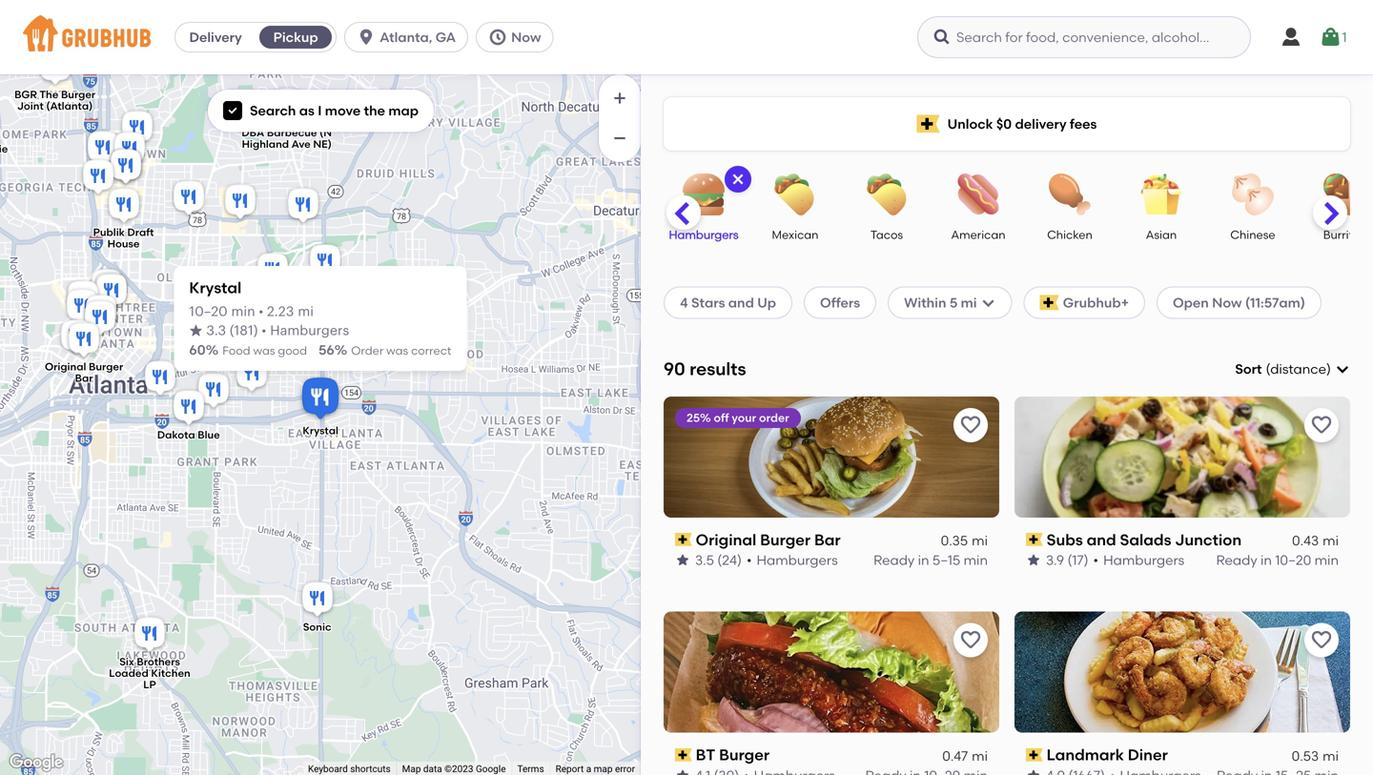 Task type: vqa. For each thing, say whether or not it's contained in the screenshot.
SAUCES
no



Task type: locate. For each thing, give the bounding box(es) containing it.
hamburgers for 181
[[270, 324, 349, 338]]

)
[[253, 324, 258, 338], [1327, 361, 1331, 377]]

original burger bar down subs and salads junction image
[[45, 361, 123, 385]]

mi right 0.43
[[1323, 533, 1339, 549]]

( for distance
[[1266, 361, 1270, 377]]

now right "ga"
[[511, 29, 541, 45]]

• right "181"
[[262, 324, 266, 338]]

was right "order"
[[386, 344, 408, 358]]

1 was from the left
[[253, 344, 275, 358]]

original burger bar inside map "region"
[[45, 361, 123, 385]]

dba barbecue (n highland ave ne) image
[[268, 85, 306, 127]]

(24)
[[717, 552, 742, 568]]

barbecue
[[267, 126, 317, 139]]

move
[[325, 103, 361, 119]]

krystal image
[[298, 374, 343, 425]]

1 ready from the left
[[874, 552, 915, 568]]

1 % from the left
[[206, 342, 219, 358]]

0 horizontal spatial bar
[[75, 372, 93, 385]]

burger inside bgr the burger joint (atlanta)
[[61, 88, 96, 101]]

0 horizontal spatial • hamburgers
[[262, 324, 349, 338]]

junction
[[1175, 531, 1242, 549]]

2 save this restaurant image from the top
[[1310, 629, 1333, 652]]

( right 'sort'
[[1266, 361, 1270, 377]]

subscription pass image for original burger bar
[[675, 533, 692, 547]]

original burger bar image
[[65, 320, 103, 362]]

brothers
[[137, 656, 180, 669]]

2 % from the left
[[334, 342, 347, 358]]

• right (24)
[[747, 552, 752, 568]]

melt kitchen at o4w town market image
[[187, 320, 225, 362]]

none field containing sort
[[1235, 360, 1350, 379]]

1 horizontal spatial (
[[1266, 361, 1270, 377]]

sonic
[[303, 621, 332, 634]]

1 horizontal spatial original burger bar
[[696, 531, 841, 549]]

krystal down "56"
[[303, 424, 338, 437]]

and
[[728, 294, 754, 311], [1087, 531, 1116, 549]]

good
[[278, 344, 307, 358]]

save this restaurant image down ready in 10–20 min
[[1310, 629, 1333, 652]]

0 horizontal spatial (
[[230, 324, 234, 338]]

) right 'sort'
[[1327, 361, 1331, 377]]

0 horizontal spatial now
[[511, 29, 541, 45]]

as
[[299, 103, 315, 119]]

0 vertical spatial original burger bar
[[45, 361, 123, 385]]

25%
[[687, 411, 711, 425]]

1 vertical spatial map
[[594, 764, 613, 775]]

burritos image
[[1311, 174, 1373, 216]]

2 ready from the left
[[1216, 552, 1258, 568]]

0 vertical spatial 10–20
[[189, 305, 228, 318]]

six
[[119, 656, 134, 669]]

delivery
[[189, 29, 242, 45]]

krystal inside krystal dakota blue
[[303, 424, 338, 437]]

2 horizontal spatial • hamburgers
[[1093, 552, 1185, 568]]

now inside now button
[[511, 29, 541, 45]]

0 horizontal spatial )
[[253, 324, 258, 338]]

hamburgers inside map "region"
[[270, 324, 349, 338]]

bar
[[75, 372, 93, 385], [814, 531, 841, 549]]

save this restaurant image
[[1310, 414, 1333, 437], [1310, 629, 1333, 652]]

results
[[690, 359, 746, 380]]

(
[[230, 324, 234, 338], [1266, 361, 1270, 377]]

0.43 mi
[[1292, 533, 1339, 549]]

) inside map "region"
[[253, 324, 258, 338]]

save this restaurant image down distance
[[1310, 414, 1333, 437]]

search as i move the map
[[250, 103, 419, 119]]

1 horizontal spatial original
[[696, 531, 757, 549]]

5–15
[[933, 552, 961, 568]]

proceed to checkout
[[1141, 522, 1279, 538]]

publik draft house image
[[105, 185, 143, 227]]

(17)
[[1068, 552, 1089, 568]]

• hamburgers right (24)
[[747, 552, 838, 568]]

dakota blue image
[[170, 388, 208, 430]]

bt burger
[[696, 746, 770, 765]]

original burger bar
[[45, 361, 123, 385], [696, 531, 841, 549]]

hamburgers down hamburgers image
[[669, 228, 739, 242]]

krystal inside krystal 10–20 min • 2.23 mi
[[189, 278, 242, 297]]

• hamburgers down subs and salads junction
[[1093, 552, 1185, 568]]

min down 0.43 mi
[[1315, 552, 1339, 568]]

and left the up
[[728, 294, 754, 311]]

• hamburgers for original burger bar
[[747, 552, 838, 568]]

in
[[918, 552, 929, 568], [1261, 552, 1272, 568]]

0 horizontal spatial and
[[728, 294, 754, 311]]

map data ©2023 google
[[402, 764, 506, 775]]

mi right 0.47
[[972, 748, 988, 764]]

1 horizontal spatial in
[[1261, 552, 1272, 568]]

house
[[107, 237, 140, 250]]

sort ( distance )
[[1235, 361, 1331, 377]]

10–20 down 0.43
[[1275, 552, 1312, 568]]

chicken image
[[1037, 174, 1103, 216]]

) up 60 % food was good
[[253, 324, 258, 338]]

0 vertical spatial save this restaurant image
[[959, 414, 982, 437]]

burger down subs and salads junction image
[[89, 361, 123, 374]]

( for 181
[[230, 324, 234, 338]]

0.35 mi
[[941, 533, 988, 549]]

1 vertical spatial bar
[[814, 531, 841, 549]]

0 horizontal spatial krystal
[[189, 278, 242, 297]]

hamburgers up "56"
[[270, 324, 349, 338]]

1 vertical spatial and
[[1087, 531, 1116, 549]]

0 horizontal spatial map
[[388, 103, 419, 119]]

1 horizontal spatial was
[[386, 344, 408, 358]]

hooters image
[[92, 270, 130, 312]]

hamburgers for 3.9 (17)
[[1103, 552, 1185, 568]]

0 vertical spatial bar
[[75, 372, 93, 385]]

1 save this restaurant image from the top
[[1310, 414, 1333, 437]]

hampton + hudson image
[[254, 250, 292, 292]]

1 vertical spatial grubhub plus flag logo image
[[1040, 295, 1059, 310]]

krystal 10–20 min • 2.23 mi
[[189, 278, 314, 318]]

1 vertical spatial 10–20
[[1275, 552, 1312, 568]]

1 vertical spatial (
[[1266, 361, 1270, 377]]

10–20 up 3.3
[[189, 305, 228, 318]]

atlanta, ga button
[[344, 22, 476, 52]]

star icon image for landmark diner
[[1026, 768, 1041, 775]]

0 horizontal spatial min
[[231, 305, 255, 318]]

unlock
[[948, 116, 993, 132]]

% left "order"
[[334, 342, 347, 358]]

in left '5–15'
[[918, 552, 929, 568]]

1 vertical spatial )
[[1327, 361, 1331, 377]]

0 horizontal spatial %
[[206, 342, 219, 358]]

burritos
[[1324, 228, 1366, 242]]

3.3 ( 181 )
[[206, 324, 258, 338]]

tacos image
[[854, 174, 920, 216]]

unlock $0 delivery fees
[[948, 116, 1097, 132]]

and up (17)
[[1087, 531, 1116, 549]]

0 vertical spatial )
[[253, 324, 258, 338]]

svg image
[[1280, 26, 1303, 49], [357, 28, 376, 47], [227, 105, 238, 116], [731, 172, 746, 187], [981, 295, 996, 310]]

minus icon image
[[610, 129, 629, 148]]

mi for bt burger
[[972, 748, 988, 764]]

original down subs and salads junction image
[[45, 361, 86, 374]]

2 was from the left
[[386, 344, 408, 358]]

min down 0.35 mi
[[964, 552, 988, 568]]

map right 'the'
[[388, 103, 419, 119]]

1 in from the left
[[918, 552, 929, 568]]

dba
[[242, 126, 264, 139]]

• for 3.5 (24)
[[747, 552, 752, 568]]

hootie's burger bar image
[[93, 271, 131, 313]]

0 vertical spatial (
[[230, 324, 234, 338]]

was right food on the top left of the page
[[253, 344, 275, 358]]

star icon image for bt burger
[[675, 768, 690, 775]]

was
[[253, 344, 275, 358], [386, 344, 408, 358]]

map right a at left
[[594, 764, 613, 775]]

0 horizontal spatial was
[[253, 344, 275, 358]]

% down 3.3
[[206, 342, 219, 358]]

(11:57am)
[[1245, 294, 1306, 311]]

2 in from the left
[[1261, 552, 1272, 568]]

mi right 2.23 at the top left of page
[[298, 305, 314, 318]]

mi right 0.53
[[1323, 748, 1339, 764]]

0 horizontal spatial grubhub plus flag logo image
[[917, 115, 940, 133]]

save this restaurant image
[[959, 414, 982, 437], [959, 629, 982, 652]]

hamburgers for 3.5 (24)
[[757, 552, 838, 568]]

was inside 56 % order was correct
[[386, 344, 408, 358]]

% for 56
[[334, 342, 347, 358]]

1 horizontal spatial • hamburgers
[[747, 552, 838, 568]]

1 vertical spatial save this restaurant image
[[959, 629, 982, 652]]

ready down checkout
[[1216, 552, 1258, 568]]

3.3
[[206, 324, 226, 338]]

subscription pass image
[[675, 533, 692, 547], [675, 749, 692, 762], [1026, 749, 1043, 762]]

0.47 mi
[[942, 748, 988, 764]]

i
[[318, 103, 322, 119]]

grubhub plus flag logo image
[[917, 115, 940, 133], [1040, 295, 1059, 310]]

1 save this restaurant image from the top
[[959, 414, 982, 437]]

plus icon image
[[610, 89, 629, 108]]

1 horizontal spatial min
[[964, 552, 988, 568]]

now
[[511, 29, 541, 45], [1212, 294, 1242, 311]]

1 vertical spatial save this restaurant image
[[1310, 629, 1333, 652]]

within
[[904, 294, 947, 311]]

main navigation navigation
[[0, 0, 1373, 74]]

salads
[[1120, 531, 1172, 549]]

• right (17)
[[1093, 552, 1099, 568]]

ready
[[874, 552, 915, 568], [1216, 552, 1258, 568]]

0 horizontal spatial ready
[[874, 552, 915, 568]]

2 save this restaurant image from the top
[[959, 629, 982, 652]]

original burger bar up (24)
[[696, 531, 841, 549]]

krystal up the handle bar image
[[189, 278, 242, 297]]

off
[[714, 411, 729, 425]]

taco mac image
[[111, 129, 149, 171]]

svg image inside atlanta, ga button
[[357, 28, 376, 47]]

svg image inside 1 button
[[1319, 26, 1342, 49]]

1 horizontal spatial )
[[1327, 361, 1331, 377]]

six brothers loaded kitchen lp image
[[131, 615, 169, 657]]

ready left '5–15'
[[874, 552, 915, 568]]

bar down original burger bar image at the left
[[75, 372, 93, 385]]

• hamburgers
[[262, 324, 349, 338], [747, 552, 838, 568], [1093, 552, 1185, 568]]

mi for subs and salads junction
[[1323, 533, 1339, 549]]

landmark diner
[[1047, 746, 1168, 765]]

1 horizontal spatial ready
[[1216, 552, 1258, 568]]

fresh to order - midtown (860 peachtree st ne) image
[[107, 146, 145, 188]]

save this restaurant image for landmark diner
[[1310, 629, 1333, 652]]

svg image left mexican image
[[731, 172, 746, 187]]

rina o4w image
[[221, 182, 259, 224]]

asian image
[[1128, 174, 1195, 216]]

loaded
[[109, 667, 149, 680]]

min
[[231, 305, 255, 318], [964, 552, 988, 568], [1315, 552, 1339, 568]]

keyboard shortcuts button
[[308, 763, 391, 775]]

stk steakhouse - atlanta image
[[118, 108, 156, 150]]

subscription pass image for bt burger
[[675, 749, 692, 762]]

hamburgers image
[[670, 174, 737, 216]]

None field
[[1235, 360, 1350, 379]]

mi right 0.35
[[972, 533, 988, 549]]

• inside krystal 10–20 min • 2.23 mi
[[259, 305, 263, 318]]

burger right the
[[61, 88, 96, 101]]

0.43
[[1292, 533, 1319, 549]]

• left 2.23 at the top left of page
[[259, 305, 263, 318]]

map region
[[0, 47, 668, 775]]

delivery button
[[176, 22, 256, 52]]

landmark diner logo image
[[1015, 612, 1350, 733]]

0 horizontal spatial original burger bar
[[45, 361, 123, 385]]

1 vertical spatial krystal
[[303, 424, 338, 437]]

original up (24)
[[696, 531, 757, 549]]

1 vertical spatial now
[[1212, 294, 1242, 311]]

mi
[[961, 294, 977, 311], [298, 305, 314, 318], [972, 533, 988, 549], [1323, 533, 1339, 549], [972, 748, 988, 764], [1323, 748, 1339, 764]]

0 horizontal spatial in
[[918, 552, 929, 568]]

landmark
[[1047, 746, 1124, 765]]

( inside map "region"
[[230, 324, 234, 338]]

1 horizontal spatial 10–20
[[1275, 552, 1312, 568]]

• hamburgers up good
[[262, 324, 349, 338]]

•
[[259, 305, 263, 318], [262, 324, 266, 338], [747, 552, 752, 568], [1093, 552, 1099, 568]]

0 vertical spatial now
[[511, 29, 541, 45]]

svg image
[[1319, 26, 1342, 49], [488, 28, 507, 47], [933, 28, 952, 47], [1335, 362, 1350, 377]]

bt burger image
[[81, 298, 119, 340]]

1 horizontal spatial krystal
[[303, 424, 338, 437]]

) for 3.3 ( 181 )
[[253, 324, 258, 338]]

now right open
[[1212, 294, 1242, 311]]

lp
[[143, 679, 156, 691]]

0 vertical spatial grubhub plus flag logo image
[[917, 115, 940, 133]]

0 vertical spatial original
[[45, 361, 86, 374]]

• for 3.9 (17)
[[1093, 552, 1099, 568]]

hamburgers down subs and salads junction
[[1103, 552, 1185, 568]]

grubhub plus flag logo image left grubhub+
[[1040, 295, 1059, 310]]

american
[[951, 228, 1006, 242]]

1 horizontal spatial grubhub plus flag logo image
[[1040, 295, 1059, 310]]

chinese
[[1231, 228, 1276, 242]]

hamburgers
[[669, 228, 739, 242], [270, 324, 349, 338], [757, 552, 838, 568], [1103, 552, 1185, 568]]

0 horizontal spatial original
[[45, 361, 86, 374]]

bar down original burger bar logo
[[814, 531, 841, 549]]

ready for subs and salads junction
[[1216, 552, 1258, 568]]

shake shack image
[[213, 310, 251, 352]]

mi for original burger bar
[[972, 533, 988, 549]]

min up "181"
[[231, 305, 255, 318]]

0 vertical spatial krystal
[[189, 278, 242, 297]]

( right 3.3
[[230, 324, 234, 338]]

was inside 60 % food was good
[[253, 344, 275, 358]]

3.5 (24)
[[695, 552, 742, 568]]

save this restaurant button for landmark diner
[[1305, 623, 1339, 658]]

in down checkout
[[1261, 552, 1272, 568]]

farm burger image
[[141, 358, 179, 400]]

in for original burger bar
[[918, 552, 929, 568]]

star icon image
[[675, 553, 690, 568], [1026, 553, 1041, 568], [675, 768, 690, 775], [1026, 768, 1041, 775]]

1 vertical spatial original burger bar
[[696, 531, 841, 549]]

grubhub plus flag logo image left unlock
[[917, 115, 940, 133]]

1 horizontal spatial %
[[334, 342, 347, 358]]

min inside krystal 10–20 min • 2.23 mi
[[231, 305, 255, 318]]

svg image left atlanta,
[[357, 28, 376, 47]]

distance
[[1270, 361, 1327, 377]]

2 horizontal spatial min
[[1315, 552, 1339, 568]]

1 horizontal spatial and
[[1087, 531, 1116, 549]]

your
[[732, 411, 756, 425]]

1 horizontal spatial now
[[1212, 294, 1242, 311]]

dakota
[[157, 429, 195, 441]]

hamburgers right (24)
[[757, 552, 838, 568]]

terms link
[[517, 764, 544, 775]]

0 vertical spatial save this restaurant image
[[1310, 414, 1333, 437]]

bgr the burger joint (atlanta)
[[14, 88, 96, 112]]

hudson grille - little five points image
[[306, 242, 344, 284]]

0 horizontal spatial 10–20
[[189, 305, 228, 318]]



Task type: describe. For each thing, give the bounding box(es) containing it.
save this restaurant image inside button
[[959, 629, 982, 652]]

bt burger logo image
[[664, 612, 999, 733]]

blue
[[198, 429, 220, 441]]

burger right 'bt'
[[719, 746, 770, 765]]

bgr
[[14, 88, 37, 101]]

ave
[[292, 138, 311, 151]]

10–20 inside krystal 10–20 min • 2.23 mi
[[189, 305, 228, 318]]

save this restaurant image for subs and salads junction
[[1310, 414, 1333, 437]]

star icon image for original burger bar
[[675, 553, 690, 568]]

keyboard shortcuts
[[308, 764, 391, 775]]

subscription pass image
[[1026, 533, 1043, 547]]

1 button
[[1319, 20, 1347, 54]]

google
[[476, 764, 506, 775]]

map
[[402, 764, 421, 775]]

3.9
[[1046, 552, 1064, 568]]

mexican image
[[762, 174, 829, 216]]

mi for landmark diner
[[1323, 748, 1339, 764]]

up
[[757, 294, 776, 311]]

sort
[[1235, 361, 1262, 377]]

krystal for krystal dakota blue
[[303, 424, 338, 437]]

dba barbecue (n highland ave ne)
[[242, 126, 332, 151]]

• hamburgers for subs and salads junction
[[1093, 552, 1185, 568]]

0 vertical spatial map
[[388, 103, 419, 119]]

min for original burger bar
[[964, 552, 988, 568]]

margaritaville (atlanta) image
[[64, 278, 102, 320]]

1 horizontal spatial bar
[[814, 531, 841, 549]]

60
[[189, 342, 206, 358]]

was for 56
[[386, 344, 408, 358]]

subs and salads junction
[[1047, 531, 1242, 549]]

$0
[[997, 116, 1012, 132]]

envegan (reynoldstown) image
[[233, 354, 271, 396]]

terms
[[517, 764, 544, 775]]

original inside map "region"
[[45, 361, 86, 374]]

3.5
[[695, 552, 714, 568]]

checkout
[[1215, 522, 1279, 538]]

pickup
[[273, 29, 318, 45]]

pickup button
[[256, 22, 336, 52]]

mi right 5
[[961, 294, 977, 311]]

shortcuts
[[350, 764, 391, 775]]

buffalo wild wings go image
[[79, 157, 117, 199]]

4 stars and up
[[680, 294, 776, 311]]

% for 60
[[206, 342, 219, 358]]

svg image right 5
[[981, 295, 996, 310]]

subs and salads junction image
[[57, 317, 95, 359]]

90 results
[[664, 359, 746, 380]]

bar inside map "region"
[[75, 372, 93, 385]]

report a map error link
[[556, 764, 635, 775]]

svg image inside now button
[[488, 28, 507, 47]]

the
[[39, 88, 58, 101]]

ready for original burger bar
[[874, 552, 915, 568]]

0.53 mi
[[1292, 748, 1339, 764]]

to
[[1199, 522, 1212, 538]]

ihop image
[[170, 178, 208, 220]]

4
[[680, 294, 688, 311]]

in for subs and salads junction
[[1261, 552, 1272, 568]]

atlanta, ga
[[380, 29, 456, 45]]

offers
[[820, 294, 860, 311]]

1 horizontal spatial map
[[594, 764, 613, 775]]

diner
[[1128, 746, 1168, 765]]

mexican
[[772, 228, 819, 242]]

subs
[[1047, 531, 1083, 549]]

kitchen
[[151, 667, 190, 680]]

within 5 mi
[[904, 294, 977, 311]]

(n
[[320, 126, 332, 139]]

american image
[[945, 174, 1012, 216]]

krystal for krystal 10–20 min • 2.23 mi
[[189, 278, 242, 297]]

proceed
[[1141, 522, 1196, 538]]

search
[[250, 103, 296, 119]]

svg image left "search"
[[227, 105, 238, 116]]

ready in 5–15 min
[[874, 552, 988, 568]]

original burger bar logo image
[[664, 397, 999, 518]]

five guys image
[[107, 146, 145, 188]]

landmark diner image
[[82, 292, 120, 334]]

google image
[[5, 751, 68, 775]]

mi inside krystal 10–20 min • 2.23 mi
[[298, 305, 314, 318]]

1 vertical spatial original
[[696, 531, 757, 549]]

order
[[759, 411, 789, 425]]

open now (11:57am)
[[1173, 294, 1306, 311]]

25% off your order
[[687, 411, 789, 425]]

56 % order was correct
[[319, 342, 451, 358]]

svg image left 1 button
[[1280, 26, 1303, 49]]

tacos
[[871, 228, 903, 242]]

• for 181
[[262, 324, 266, 338]]

report
[[556, 764, 584, 775]]

subscription pass image for landmark diner
[[1026, 749, 1043, 762]]

3.9 (17)
[[1046, 552, 1089, 568]]

©2023
[[445, 764, 473, 775]]

asian
[[1146, 228, 1177, 242]]

subs and salads junction logo image
[[1015, 397, 1350, 518]]

krystal dakota blue
[[157, 424, 338, 441]]

0 vertical spatial and
[[728, 294, 754, 311]]

food
[[222, 344, 250, 358]]

wing house image
[[195, 371, 233, 412]]

0.35
[[941, 533, 968, 549]]

bt
[[696, 746, 716, 765]]

handle bar image
[[177, 305, 216, 347]]

fees
[[1070, 116, 1097, 132]]

proceed to checkout button
[[1082, 513, 1338, 547]]

correct
[[411, 344, 451, 358]]

jai ho indian kitchen at krog image
[[223, 287, 261, 329]]

sweet auburn bbq image
[[284, 185, 322, 227]]

rating image
[[189, 324, 203, 337]]

open
[[1173, 294, 1209, 311]]

90
[[664, 359, 685, 380]]

publik
[[93, 226, 125, 239]]

grubhub+
[[1063, 294, 1129, 311]]

order
[[351, 344, 384, 358]]

publik draft house
[[93, 226, 154, 250]]

min for subs and salads junction
[[1315, 552, 1339, 568]]

now button
[[476, 22, 561, 52]]

data
[[423, 764, 442, 775]]

the
[[364, 103, 385, 119]]

report a map error
[[556, 764, 635, 775]]

grubhub plus flag logo image for grubhub+
[[1040, 295, 1059, 310]]

Search for food, convenience, alcohol... search field
[[917, 16, 1251, 58]]

grubhub plus flag logo image for unlock $0 delivery fees
[[917, 115, 940, 133]]

) for sort ( distance )
[[1327, 361, 1331, 377]]

xi'an gourmet house image
[[84, 128, 122, 170]]

save this restaurant button for bt burger
[[954, 623, 988, 658]]

dairy queen image
[[88, 267, 126, 309]]

burger down original burger bar logo
[[760, 531, 811, 549]]

atlanta,
[[380, 29, 432, 45]]

bgr the burger joint (atlanta) image
[[36, 47, 74, 89]]

star icon image for subs and salads junction
[[1026, 553, 1041, 568]]

chinese image
[[1220, 174, 1287, 216]]

a
[[586, 764, 591, 775]]

ga
[[436, 29, 456, 45]]

save this restaurant button for subs and salads junction
[[1305, 408, 1339, 442]]

1
[[1342, 29, 1347, 45]]

60 % food was good
[[189, 342, 307, 358]]

was for 60
[[253, 344, 275, 358]]

keyboard
[[308, 764, 348, 775]]

delivery
[[1015, 116, 1067, 132]]

highland
[[242, 138, 289, 151]]

56
[[319, 342, 334, 358]]

5
[[950, 294, 958, 311]]

joint
[[17, 99, 44, 112]]

sonic image
[[299, 579, 337, 621]]

just around the corner image
[[63, 287, 101, 329]]

2.23
[[267, 305, 294, 318]]

• hamburgers inside map "region"
[[262, 324, 349, 338]]

181
[[234, 324, 253, 338]]



